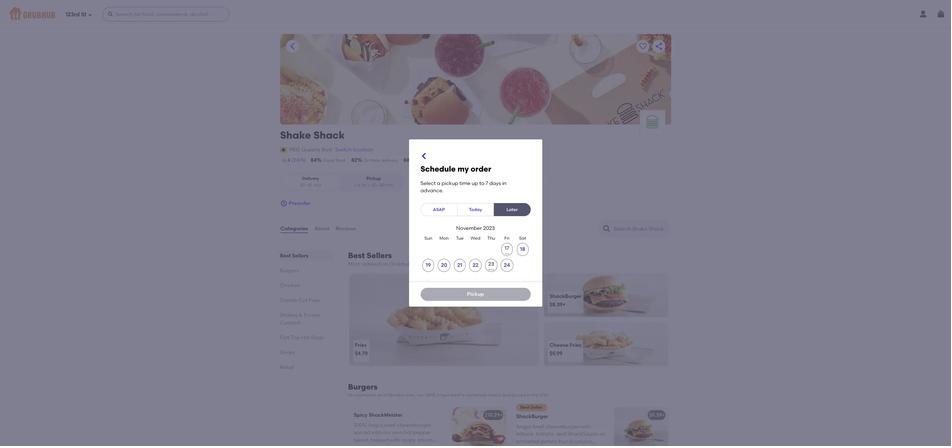 Task type: locate. For each thing, give the bounding box(es) containing it.
0 vertical spatial on
[[382, 261, 388, 267]]

advance.
[[421, 188, 444, 194]]

delivery 30–45 min
[[300, 176, 322, 188]]

a inside the select a pickup time up to 7 days in advance.
[[437, 180, 441, 187]]

own
[[393, 430, 403, 436]]

shakes
[[280, 312, 298, 318]]

fries $4.79
[[355, 342, 368, 357]]

$8.39
[[550, 302, 563, 308], [649, 412, 662, 418]]

pickup down 22 button
[[467, 291, 484, 297]]

food
[[336, 158, 346, 163]]

with down own
[[390, 437, 400, 443]]

fries up '$4.79'
[[355, 342, 367, 348]]

categories
[[281, 226, 308, 232]]

100%
[[425, 393, 436, 398], [354, 422, 367, 429]]

our for burgers
[[417, 393, 424, 398]]

cherry
[[378, 444, 393, 446]]

20
[[441, 262, 447, 268]]

best inside best sellers most ordered on grubhub
[[348, 251, 365, 260]]

blvd
[[322, 147, 332, 153]]

pickup for pickup 2.6 mi • 20–30 min
[[367, 176, 381, 181]]

select
[[421, 180, 436, 187]]

best left "seller"
[[521, 405, 530, 410]]

2 horizontal spatial fries
[[570, 342, 582, 348]]

0 vertical spatial 100%
[[425, 393, 436, 398]]

+ for $10.29 +
[[500, 412, 503, 418]]

and inside angus beef cheeseburger with lettuce, tomato, and shacksauce on a toasted potato bun (contains sesame, eggs, milk, soy, wheat,
[[557, 431, 567, 437]]

0 vertical spatial $8.39
[[550, 302, 563, 308]]

my
[[458, 164, 469, 173]]

best up "most"
[[348, 251, 365, 260]]

pickup inside button
[[467, 291, 484, 297]]

in inside burgers no hormones or antibiotics ever, our 100% angus beef is humanely raised and grazed in the usa
[[527, 393, 531, 398]]

svg image
[[937, 10, 946, 18], [107, 11, 113, 17], [88, 12, 92, 17], [280, 200, 287, 207]]

1 horizontal spatial with
[[390, 437, 400, 443]]

cell down fri on the bottom of page
[[499, 243, 515, 256]]

1 vertical spatial a
[[516, 439, 520, 445]]

burgers up hormones
[[348, 383, 378, 392]]

1 horizontal spatial $8.39
[[649, 412, 662, 418]]

best seller
[[521, 405, 543, 410]]

cheeseburger up bun
[[545, 424, 580, 430]]

1 horizontal spatial shackburger
[[550, 293, 582, 300]]

min
[[314, 182, 322, 188], [386, 182, 393, 188]]

burgers tab
[[280, 267, 331, 275]]

shake shack
[[280, 129, 345, 141]]

1 vertical spatial $8.39
[[649, 412, 662, 418]]

1 horizontal spatial min
[[386, 182, 393, 188]]

best for best sellers
[[280, 253, 291, 259]]

sesame,
[[516, 446, 537, 446]]

burgers for burgers no hormones or antibiotics ever, our 100% angus beef is humanely raised and grazed in the usa
[[348, 383, 378, 392]]

a up sesame,
[[516, 439, 520, 445]]

0 horizontal spatial in
[[503, 180, 507, 187]]

0 horizontal spatial burgers
[[280, 268, 299, 274]]

order up schedule
[[433, 158, 445, 163]]

1 horizontal spatial angus
[[437, 393, 450, 398]]

retail tab
[[280, 364, 331, 371]]

option group
[[280, 173, 404, 191]]

1 horizontal spatial on
[[600, 431, 606, 437]]

1 vertical spatial time
[[460, 180, 471, 187]]

humanely
[[466, 393, 487, 398]]

1 min from the left
[[314, 182, 322, 188]]

2.6
[[354, 182, 360, 188]]

(contains
[[570, 439, 593, 445]]

cell
[[499, 243, 515, 256], [484, 259, 499, 272]]

blend,
[[354, 437, 369, 443]]

0 horizontal spatial +
[[500, 412, 503, 418]]

1 horizontal spatial pickup
[[467, 291, 484, 297]]

pickup inside pickup 2.6 mi • 20–30 min
[[367, 176, 381, 181]]

or
[[378, 393, 382, 398]]

0 vertical spatial a
[[437, 180, 441, 187]]

on
[[382, 261, 388, 267], [600, 431, 606, 437]]

100% inside 100% angus beef cheeseburger spiced with our own hot pepper blend, topped with crispy onions, chopped cherry peppers
[[354, 422, 367, 429]]

angus
[[437, 393, 450, 398], [368, 422, 384, 429], [516, 424, 532, 430]]

best inside tab
[[280, 253, 291, 259]]

shackburger for shackburger
[[516, 414, 549, 420]]

pickup
[[367, 176, 381, 181], [467, 291, 484, 297]]

queens
[[301, 147, 320, 153]]

1 horizontal spatial in
[[527, 393, 531, 398]]

1 vertical spatial shackburger
[[516, 414, 549, 420]]

0 horizontal spatial on
[[382, 261, 388, 267]]

100% right "ever,"
[[425, 393, 436, 398]]

with up shacksauce
[[581, 424, 591, 430]]

mi
[[362, 182, 367, 188]]

in left the
[[527, 393, 531, 398]]

cheeseburger up hot
[[397, 422, 431, 429]]

0 vertical spatial time
[[371, 158, 380, 163]]

in
[[503, 180, 507, 187], [527, 393, 531, 398]]

pickup button
[[421, 288, 531, 301]]

22
[[473, 262, 479, 268]]

crinkle cut fries tab
[[280, 297, 331, 304]]

18 button
[[517, 243, 529, 256]]

and up bun
[[557, 431, 567, 437]]

1 vertical spatial in
[[527, 393, 531, 398]]

time inside the select a pickup time up to 7 days in advance.
[[460, 180, 471, 187]]

burgers up chicken
[[280, 268, 299, 274]]

switch
[[336, 147, 352, 153]]

shakes & frozen custard tab
[[280, 312, 331, 327]]

pickup up 20–30 on the top of page
[[367, 176, 381, 181]]

1 horizontal spatial sellers
[[367, 251, 392, 260]]

beef inside 100% angus beef cheeseburger spiced with our own hot pepper blend, topped with crispy onions, chopped cherry peppers
[[385, 422, 396, 429]]

2 horizontal spatial with
[[581, 424, 591, 430]]

on right shacksauce
[[600, 431, 606, 437]]

0 horizontal spatial shackburger
[[516, 414, 549, 420]]

+
[[563, 302, 566, 308], [500, 412, 503, 418], [662, 412, 665, 418]]

save this restaurant image
[[639, 42, 648, 51]]

1 horizontal spatial a
[[516, 439, 520, 445]]

and right raised
[[502, 393, 510, 398]]

1 horizontal spatial beef
[[451, 393, 461, 398]]

1 horizontal spatial burgers
[[348, 383, 378, 392]]

0 vertical spatial and
[[502, 393, 510, 398]]

0 horizontal spatial best
[[280, 253, 291, 259]]

min right 20–30 on the top of page
[[386, 182, 393, 188]]

angus down spicy shackmeister
[[368, 422, 384, 429]]

1 horizontal spatial our
[[417, 393, 424, 398]]

21
[[458, 262, 463, 268]]

+ inside shackburger $8.39 +
[[563, 302, 566, 308]]

1 horizontal spatial fries
[[355, 342, 367, 348]]

1 horizontal spatial +
[[563, 302, 566, 308]]

0 horizontal spatial order
[[433, 158, 445, 163]]

1 horizontal spatial best
[[348, 251, 365, 260]]

0 vertical spatial cell
[[499, 243, 515, 256]]

our inside 100% angus beef cheeseburger spiced with our own hot pepper blend, topped with crispy onions, chopped cherry peppers
[[383, 430, 391, 436]]

beef left the is
[[451, 393, 461, 398]]

2023
[[483, 225, 495, 232]]

preorder
[[289, 200, 311, 206]]

7
[[486, 180, 488, 187]]

0 horizontal spatial and
[[502, 393, 510, 398]]

1 vertical spatial 100%
[[354, 422, 367, 429]]

pickup
[[442, 180, 458, 187]]

dogs
[[311, 335, 324, 341]]

2 horizontal spatial +
[[662, 412, 665, 418]]

with up topped
[[372, 430, 382, 436]]

share icon image
[[655, 42, 663, 51]]

order up to
[[471, 164, 492, 173]]

beef up own
[[385, 422, 396, 429]]

pepper
[[413, 430, 431, 436]]

1 horizontal spatial order
[[471, 164, 492, 173]]

angus up lettuce,
[[516, 424, 532, 430]]

time right on
[[371, 158, 380, 163]]

min inside pickup 2.6 mi • 20–30 min
[[386, 182, 393, 188]]

thu
[[488, 236, 496, 241]]

shacksauce
[[568, 431, 599, 437]]

shackburger $8.39 +
[[550, 293, 582, 308]]

cheese
[[550, 342, 569, 348]]

82
[[351, 157, 357, 163]]

beef
[[451, 393, 461, 398], [385, 422, 396, 429], [533, 424, 544, 430]]

on inside best sellers most ordered on grubhub
[[382, 261, 388, 267]]

switch location button
[[335, 146, 374, 154]]

fries right cheese in the right bottom of the page
[[570, 342, 582, 348]]

0 horizontal spatial cheeseburger
[[397, 422, 431, 429]]

ordered
[[361, 261, 381, 267]]

today button
[[457, 203, 494, 216]]

asap button
[[421, 203, 458, 216]]

0 horizontal spatial 100%
[[354, 422, 367, 429]]

custard
[[280, 320, 300, 326]]

our right "ever,"
[[417, 393, 424, 398]]

2 horizontal spatial angus
[[516, 424, 532, 430]]

0 horizontal spatial angus
[[368, 422, 384, 429]]

most
[[348, 261, 360, 267]]

is
[[462, 393, 465, 398]]

0 horizontal spatial $8.39
[[550, 302, 563, 308]]

schedule
[[421, 164, 456, 173]]

sellers up ordered
[[367, 251, 392, 260]]

1 vertical spatial burgers
[[348, 383, 378, 392]]

0 horizontal spatial a
[[437, 180, 441, 187]]

1 vertical spatial on
[[600, 431, 606, 437]]

no
[[348, 393, 354, 398]]

categories button
[[280, 216, 309, 242]]

1 horizontal spatial 100%
[[425, 393, 436, 398]]

our left own
[[383, 430, 391, 436]]

1 vertical spatial and
[[557, 431, 567, 437]]

pickup for pickup
[[467, 291, 484, 297]]

0 horizontal spatial fries
[[309, 297, 320, 304]]

1 horizontal spatial time
[[460, 180, 471, 187]]

beef inside burgers no hormones or antibiotics ever, our 100% angus beef is humanely raised and grazed in the usa
[[451, 393, 461, 398]]

on right ordered
[[382, 261, 388, 267]]

burgers for burgers
[[280, 268, 299, 274]]

2 min from the left
[[386, 182, 393, 188]]

1 horizontal spatial and
[[557, 431, 567, 437]]

0 horizontal spatial time
[[371, 158, 380, 163]]

chicken tab
[[280, 282, 331, 289]]

2 horizontal spatial best
[[521, 405, 530, 410]]

burgers inside tab
[[280, 268, 299, 274]]

&
[[299, 312, 303, 318]]

in right days
[[503, 180, 507, 187]]

beef up 'tomato,'
[[533, 424, 544, 430]]

0 vertical spatial pickup
[[367, 176, 381, 181]]

100% inside burgers no hormones or antibiotics ever, our 100% angus beef is humanely raised and grazed in the usa
[[425, 393, 436, 398]]

0 horizontal spatial beef
[[385, 422, 396, 429]]

reviews
[[336, 226, 356, 232]]

sellers up burgers tab
[[292, 253, 309, 259]]

0 vertical spatial in
[[503, 180, 507, 187]]

bun
[[559, 439, 569, 445]]

30–45
[[300, 182, 313, 188]]

burgers
[[280, 268, 299, 274], [348, 383, 378, 392]]

0 horizontal spatial our
[[383, 430, 391, 436]]

19 button
[[423, 259, 434, 272]]

best up burgers tab
[[280, 253, 291, 259]]

0 vertical spatial shackburger
[[550, 293, 582, 300]]

1 horizontal spatial cheeseburger
[[545, 424, 580, 430]]

good
[[323, 158, 335, 163]]

burgers inside burgers no hormones or antibiotics ever, our 100% angus beef is humanely raised and grazed in the usa
[[348, 383, 378, 392]]

on time delivery
[[364, 158, 398, 163]]

0 vertical spatial burgers
[[280, 268, 299, 274]]

a up advance.
[[437, 180, 441, 187]]

0 horizontal spatial sellers
[[292, 253, 309, 259]]

0 vertical spatial our
[[417, 393, 424, 398]]

1 vertical spatial order
[[471, 164, 492, 173]]

sellers inside best sellers most ordered on grubhub
[[367, 251, 392, 260]]

24 button
[[501, 259, 514, 272]]

retail
[[280, 364, 294, 371]]

min down the delivery
[[314, 182, 322, 188]]

1 vertical spatial pickup
[[467, 291, 484, 297]]

sun
[[425, 236, 433, 241]]

peppers
[[394, 444, 415, 446]]

100% up spiced
[[354, 422, 367, 429]]

fries right the cut
[[309, 297, 320, 304]]

2 horizontal spatial beef
[[533, 424, 544, 430]]

raised
[[488, 393, 501, 398]]

correct order
[[416, 158, 445, 163]]

1 vertical spatial cell
[[484, 259, 499, 272]]

angus left the is
[[437, 393, 450, 398]]

angus inside angus beef cheeseburger with lettuce, tomato, and shacksauce on a toasted potato bun (contains sesame, eggs, milk, soy, wheat,
[[516, 424, 532, 430]]

our inside burgers no hormones or antibiotics ever, our 100% angus beef is humanely raised and grazed in the usa
[[417, 393, 424, 398]]

sellers inside tab
[[292, 253, 309, 259]]

star icon image
[[280, 157, 287, 164]]

0 horizontal spatial min
[[314, 182, 322, 188]]

cell left 24 button
[[484, 259, 499, 272]]

9015 queens blvd button
[[289, 146, 332, 154]]

time left up
[[460, 180, 471, 187]]

tue
[[456, 236, 464, 241]]

+ for $8.39 +
[[662, 412, 665, 418]]

0 horizontal spatial pickup
[[367, 176, 381, 181]]

1 vertical spatial our
[[383, 430, 391, 436]]



Task type: describe. For each thing, give the bounding box(es) containing it.
shackburger image
[[614, 407, 669, 446]]

later
[[507, 207, 518, 212]]

•
[[369, 182, 370, 188]]

potato
[[541, 439, 558, 445]]

search icon image
[[603, 225, 611, 233]]

about
[[315, 226, 330, 232]]

flat-top hot dogs
[[280, 335, 324, 341]]

grazed
[[512, 393, 526, 398]]

chopped
[[354, 444, 376, 446]]

beef inside angus beef cheeseburger with lettuce, tomato, and shacksauce on a toasted potato bun (contains sesame, eggs, milk, soy, wheat,
[[533, 424, 544, 430]]

(2476)
[[292, 157, 306, 163]]

save this restaurant button
[[637, 40, 650, 53]]

shackmeister
[[369, 412, 403, 418]]

spicy shackmeister image
[[452, 407, 506, 446]]

subscription pass image
[[280, 147, 288, 153]]

123rd
[[66, 11, 80, 18]]

on inside angus beef cheeseburger with lettuce, tomato, and shacksauce on a toasted potato bun (contains sesame, eggs, milk, soy, wheat,
[[600, 431, 606, 437]]

shake
[[280, 129, 311, 141]]

tomato,
[[536, 431, 556, 437]]

lettuce,
[[516, 431, 535, 437]]

best sellers tab
[[280, 252, 331, 260]]

22 button
[[470, 259, 482, 272]]

delivery
[[382, 158, 398, 163]]

best sellers most ordered on grubhub
[[348, 251, 412, 267]]

84
[[311, 157, 317, 163]]

$8.39 inside shackburger $8.39 +
[[550, 302, 563, 308]]

the
[[532, 393, 539, 398]]

caret left icon image
[[288, 42, 297, 51]]

option group containing delivery 30–45 min
[[280, 173, 404, 191]]

flat-
[[280, 335, 291, 341]]

shake shack logo image
[[640, 110, 666, 135]]

20 button
[[438, 259, 451, 272]]

0 vertical spatial order
[[433, 158, 445, 163]]

eggs,
[[538, 446, 551, 446]]

shakes & frozen custard
[[280, 312, 320, 326]]

$10.29 +
[[485, 412, 503, 418]]

our for 100%
[[383, 430, 391, 436]]

about button
[[314, 216, 330, 242]]

hormones
[[355, 393, 377, 398]]

cheeseburger inside 100% angus beef cheeseburger spiced with our own hot pepper blend, topped with crispy onions, chopped cherry peppers
[[397, 422, 431, 429]]

on
[[364, 158, 370, 163]]

9015 queens blvd
[[289, 147, 332, 153]]

crinkle cut fries
[[280, 297, 320, 304]]

21 button
[[454, 259, 466, 272]]

switch location
[[336, 147, 373, 153]]

best for best seller
[[521, 405, 530, 410]]

$5.99
[[550, 351, 563, 357]]

soy,
[[565, 446, 574, 446]]

$8.39 +
[[649, 412, 665, 418]]

svg image inside preorder button
[[280, 200, 287, 207]]

min inside the delivery 30–45 min
[[314, 182, 322, 188]]

spiced
[[354, 430, 370, 436]]

shackburger for shackburger $8.39 +
[[550, 293, 582, 300]]

fries inside tab
[[309, 297, 320, 304]]

18
[[520, 246, 526, 252]]

toasted
[[521, 439, 540, 445]]

chicken
[[280, 283, 300, 289]]

grubhub
[[390, 261, 412, 267]]

and inside burgers no hormones or antibiotics ever, our 100% angus beef is humanely raised and grazed in the usa
[[502, 393, 510, 398]]

st
[[81, 11, 86, 18]]

in inside the select a pickup time up to 7 days in advance.
[[503, 180, 507, 187]]

drinks tab
[[280, 349, 331, 356]]

0 horizontal spatial with
[[372, 430, 382, 436]]

spicy shackmeister
[[354, 412, 403, 418]]

antibiotics
[[383, 393, 405, 398]]

good food
[[323, 158, 346, 163]]

hot
[[404, 430, 412, 436]]

flat-top hot dogs tab
[[280, 334, 331, 342]]

wed
[[471, 236, 481, 241]]

reviews button
[[336, 216, 357, 242]]

frozen
[[304, 312, 320, 318]]

schedule my order
[[421, 164, 492, 173]]

cut
[[299, 297, 308, 304]]

later button
[[494, 203, 531, 216]]

correct
[[416, 158, 432, 163]]

angus inside 100% angus beef cheeseburger spiced with our own hot pepper blend, topped with crispy onions, chopped cherry peppers
[[368, 422, 384, 429]]

sellers for best sellers most ordered on grubhub
[[367, 251, 392, 260]]

select a pickup time up to 7 days in advance.
[[421, 180, 507, 194]]

location
[[353, 147, 373, 153]]

angus inside burgers no hormones or antibiotics ever, our 100% angus beef is humanely raised and grazed in the usa
[[437, 393, 450, 398]]

topped
[[371, 437, 389, 443]]

wheat,
[[576, 446, 592, 446]]

usa
[[540, 393, 549, 398]]

sellers for best sellers
[[292, 253, 309, 259]]

hot
[[301, 335, 310, 341]]

milk,
[[553, 446, 564, 446]]

with inside angus beef cheeseburger with lettuce, tomato, and shacksauce on a toasted potato bun (contains sesame, eggs, milk, soy, wheat,
[[581, 424, 591, 430]]

fries inside cheese fries $5.99
[[570, 342, 582, 348]]

svg image
[[420, 152, 429, 160]]

a inside angus beef cheeseburger with lettuce, tomato, and shacksauce on a toasted potato bun (contains sesame, eggs, milk, soy, wheat,
[[516, 439, 520, 445]]

to
[[480, 180, 485, 187]]

shack
[[314, 129, 345, 141]]

main navigation navigation
[[0, 0, 952, 28]]

100% angus beef cheeseburger spiced with our own hot pepper blend, topped with crispy onions, chopped cherry peppers 
[[354, 422, 435, 446]]

best for best sellers most ordered on grubhub
[[348, 251, 365, 260]]

fries inside fries $4.79
[[355, 342, 367, 348]]

top
[[291, 335, 300, 341]]

cheese fries $5.99
[[550, 342, 582, 357]]

88
[[404, 157, 410, 163]]

cheeseburger inside angus beef cheeseburger with lettuce, tomato, and shacksauce on a toasted potato bun (contains sesame, eggs, milk, soy, wheat,
[[545, 424, 580, 430]]

crispy
[[401, 437, 416, 443]]

123rd st
[[66, 11, 86, 18]]

pickup 2.6 mi • 20–30 min
[[354, 176, 393, 188]]

Search Shake Shack search field
[[613, 226, 669, 233]]

9015
[[289, 147, 300, 153]]



Task type: vqa. For each thing, say whether or not it's contained in the screenshot.
the left '3'
no



